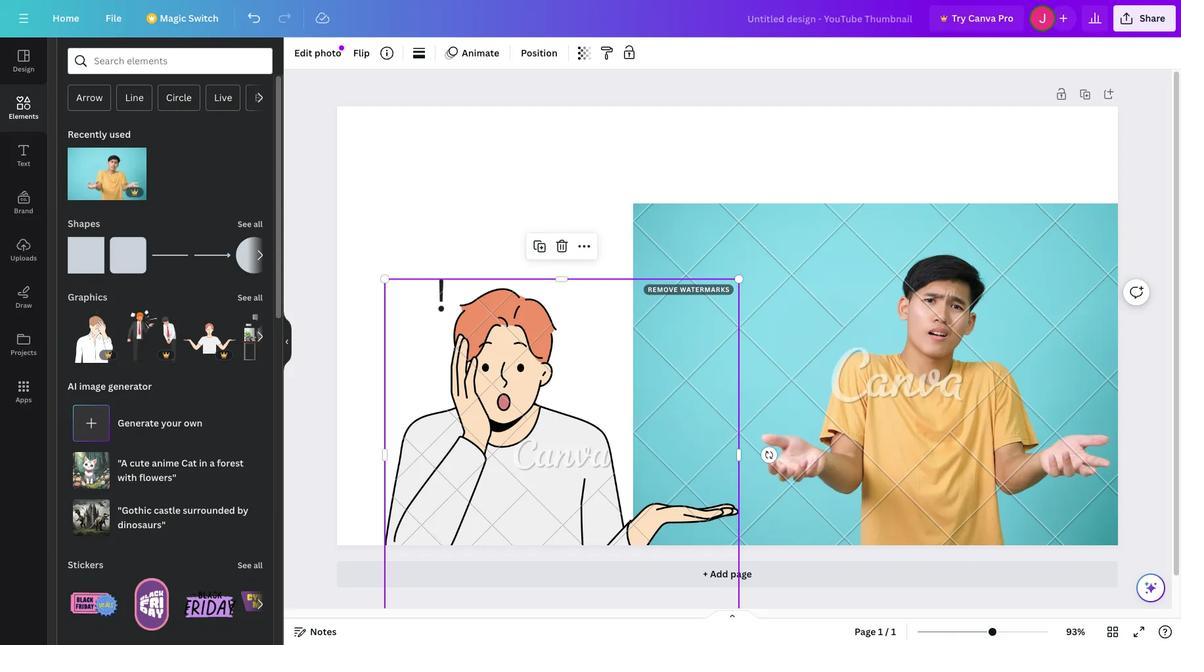 Task type: vqa. For each thing, say whether or not it's contained in the screenshot.
Turquoise blue #5ce1e6 image
no



Task type: describe. For each thing, give the bounding box(es) containing it.
design button
[[0, 37, 47, 85]]

all for stickers
[[254, 561, 263, 572]]

recently
[[68, 128, 107, 141]]

page
[[855, 626, 876, 639]]

see for stickers
[[238, 561, 252, 572]]

"gothic
[[118, 505, 152, 517]]

+
[[703, 568, 708, 581]]

surrounded
[[183, 505, 235, 517]]

2 add this line to the canvas image from the left
[[194, 237, 231, 274]]

shapes
[[68, 218, 100, 230]]

stickers
[[68, 559, 103, 572]]

a
[[210, 457, 215, 470]]

dinosaurs"
[[118, 519, 166, 532]]

Search elements search field
[[94, 49, 246, 74]]

"a cute anime cat in a forest with flowers"
[[118, 457, 244, 484]]

graphics
[[68, 291, 107, 304]]

flowers"
[[139, 472, 176, 484]]

flip
[[353, 47, 370, 59]]

arrow button
[[68, 85, 111, 111]]

file
[[106, 12, 122, 24]]

"gothic castle surrounded by dinosaurs"
[[118, 505, 248, 532]]

hide image
[[283, 310, 292, 373]]

switch
[[188, 12, 219, 24]]

in
[[199, 457, 207, 470]]

flip button
[[348, 43, 375, 64]]

apps
[[16, 396, 32, 405]]

arrow
[[76, 91, 103, 104]]

with
[[118, 472, 137, 484]]

uploads button
[[0, 227, 47, 274]]

man looking confused image
[[68, 148, 146, 200]]

edit photo button
[[289, 43, 347, 64]]

see for graphics
[[238, 292, 252, 304]]

edit
[[294, 47, 312, 59]]

square image
[[68, 237, 104, 274]]

canva
[[969, 12, 996, 24]]

circle button
[[158, 85, 200, 111]]

forest
[[217, 457, 244, 470]]

projects
[[11, 348, 37, 357]]

elements button
[[0, 85, 47, 132]]

page
[[731, 568, 752, 581]]

blur button
[[246, 85, 282, 111]]

boss feeling angry and blames his employee. image
[[126, 311, 178, 363]]

add
[[710, 568, 729, 581]]

/
[[886, 626, 889, 639]]

try
[[952, 12, 966, 24]]

brand button
[[0, 179, 47, 227]]

magic switch
[[160, 12, 219, 24]]

file button
[[95, 5, 132, 32]]

see all for stickers
[[238, 561, 263, 572]]

circle
[[166, 91, 192, 104]]

share button
[[1114, 5, 1176, 32]]

ai image generator
[[68, 380, 152, 393]]

page 1 / 1
[[855, 626, 896, 639]]

animate
[[462, 47, 499, 59]]

Design title text field
[[737, 5, 925, 32]]

2 1 from the left
[[892, 626, 896, 639]]

side panel tab list
[[0, 37, 47, 416]]

line button
[[117, 85, 152, 111]]

animate button
[[441, 43, 505, 64]]

home link
[[42, 5, 90, 32]]

remove watermarks
[[648, 285, 730, 295]]

see all button for shapes
[[236, 211, 264, 237]]

brand
[[14, 206, 33, 216]]

graphics button
[[66, 285, 109, 311]]

anime
[[152, 457, 179, 470]]



Task type: locate. For each thing, give the bounding box(es) containing it.
generate
[[118, 417, 159, 430]]

all
[[254, 219, 263, 230], [254, 292, 263, 304], [254, 561, 263, 572]]

see all up white circle shape image
[[238, 219, 263, 230]]

design
[[13, 64, 35, 74]]

try canva pro
[[952, 12, 1014, 24]]

1 right /
[[892, 626, 896, 639]]

1 all from the top
[[254, 219, 263, 230]]

your
[[161, 417, 182, 430]]

0 vertical spatial see
[[238, 219, 252, 230]]

edit photo
[[294, 47, 342, 59]]

stickers button
[[66, 553, 105, 579]]

watermarks
[[680, 285, 730, 295]]

see all for graphics
[[238, 292, 263, 304]]

line
[[125, 91, 144, 104]]

blur
[[255, 91, 273, 104]]

93% button
[[1055, 622, 1097, 643]]

0 vertical spatial all
[[254, 219, 263, 230]]

0 vertical spatial see all
[[238, 219, 263, 230]]

2 see all button from the top
[[236, 285, 264, 311]]

see all down by
[[238, 561, 263, 572]]

rounded square image
[[110, 237, 147, 274]]

+ add page
[[703, 568, 752, 581]]

notes button
[[289, 622, 342, 643]]

2 all from the top
[[254, 292, 263, 304]]

text button
[[0, 132, 47, 179]]

1 see from the top
[[238, 219, 252, 230]]

magic switch button
[[137, 5, 229, 32]]

see up white circle shape image
[[238, 219, 252, 230]]

live button
[[206, 85, 241, 111]]

see down white circle shape image
[[238, 292, 252, 304]]

add this line to the canvas image
[[152, 237, 189, 274], [194, 237, 231, 274]]

try canva pro button
[[930, 5, 1024, 32]]

remove watermarks button
[[644, 285, 734, 295]]

draw
[[15, 301, 32, 310]]

2 vertical spatial see all
[[238, 561, 263, 572]]

add this line to the canvas image right rounded square image
[[152, 237, 189, 274]]

see all
[[238, 219, 263, 230], [238, 292, 263, 304], [238, 561, 263, 572]]

3 all from the top
[[254, 561, 263, 572]]

1 add this line to the canvas image from the left
[[152, 237, 189, 274]]

2 vertical spatial see
[[238, 561, 252, 572]]

remove
[[648, 285, 678, 295]]

0 vertical spatial see all button
[[236, 211, 264, 237]]

1 vertical spatial see all button
[[236, 285, 264, 311]]

generate your own
[[118, 417, 203, 430]]

magic
[[160, 12, 186, 24]]

show pages image
[[701, 610, 764, 621]]

0 horizontal spatial add this line to the canvas image
[[152, 237, 189, 274]]

see all button
[[236, 211, 264, 237], [236, 285, 264, 311], [236, 553, 264, 579]]

"a
[[118, 457, 127, 470]]

1 1 from the left
[[879, 626, 883, 639]]

position button
[[516, 43, 563, 64]]

1 vertical spatial all
[[254, 292, 263, 304]]

photo
[[315, 47, 342, 59]]

2 vertical spatial all
[[254, 561, 263, 572]]

+ add page button
[[337, 562, 1119, 588]]

cute
[[130, 457, 150, 470]]

position
[[521, 47, 558, 59]]

2 see from the top
[[238, 292, 252, 304]]

1 see all button from the top
[[236, 211, 264, 237]]

see for shapes
[[238, 219, 252, 230]]

cat
[[181, 457, 197, 470]]

apps button
[[0, 369, 47, 416]]

share
[[1140, 12, 1166, 24]]

text
[[17, 159, 30, 168]]

3 see all from the top
[[238, 561, 263, 572]]

3 see from the top
[[238, 561, 252, 572]]

see all button for stickers
[[236, 553, 264, 579]]

see
[[238, 219, 252, 230], [238, 292, 252, 304], [238, 561, 252, 572]]

live
[[214, 91, 232, 104]]

castle
[[154, 505, 181, 517]]

man resting his hand on his head image
[[68, 311, 120, 363]]

see all button for graphics
[[236, 285, 264, 311]]

group
[[68, 140, 146, 200], [68, 229, 104, 274], [110, 229, 147, 274], [236, 237, 273, 274], [68, 303, 120, 363], [126, 303, 178, 363], [183, 311, 236, 363], [241, 311, 294, 363], [68, 571, 120, 632], [126, 571, 178, 632], [183, 579, 236, 632], [241, 579, 294, 632]]

busy businessman hard working on his desk in office with laptop and computer. image
[[241, 311, 294, 363]]

1 see all from the top
[[238, 219, 263, 230]]

notes
[[310, 626, 337, 639]]

by
[[237, 505, 248, 517]]

white circle shape image
[[236, 237, 273, 274]]

add this line to the canvas image left white circle shape image
[[194, 237, 231, 274]]

projects button
[[0, 321, 47, 369]]

canva assistant image
[[1143, 581, 1159, 597]]

see all down white circle shape image
[[238, 292, 263, 304]]

draw button
[[0, 274, 47, 321]]

2 see all from the top
[[238, 292, 263, 304]]

1 vertical spatial see
[[238, 292, 252, 304]]

recently used
[[68, 128, 131, 141]]

main menu bar
[[0, 0, 1182, 37]]

confused man comparing options image
[[183, 311, 236, 363]]

1 horizontal spatial add this line to the canvas image
[[194, 237, 231, 274]]

93%
[[1067, 626, 1086, 639]]

ai
[[68, 380, 77, 393]]

see down by
[[238, 561, 252, 572]]

generator
[[108, 380, 152, 393]]

home
[[53, 12, 79, 24]]

see all for shapes
[[238, 219, 263, 230]]

all for graphics
[[254, 292, 263, 304]]

used
[[109, 128, 131, 141]]

uploads
[[10, 254, 37, 263]]

1 horizontal spatial 1
[[892, 626, 896, 639]]

elements
[[9, 112, 39, 121]]

2 vertical spatial see all button
[[236, 553, 264, 579]]

1
[[879, 626, 883, 639], [892, 626, 896, 639]]

new image
[[339, 45, 344, 51]]

3 see all button from the top
[[236, 553, 264, 579]]

shapes button
[[66, 211, 101, 237]]

all for shapes
[[254, 219, 263, 230]]

own
[[184, 417, 203, 430]]

pro
[[999, 12, 1014, 24]]

0 horizontal spatial 1
[[879, 626, 883, 639]]

1 left /
[[879, 626, 883, 639]]

image
[[79, 380, 106, 393]]

1 vertical spatial see all
[[238, 292, 263, 304]]



